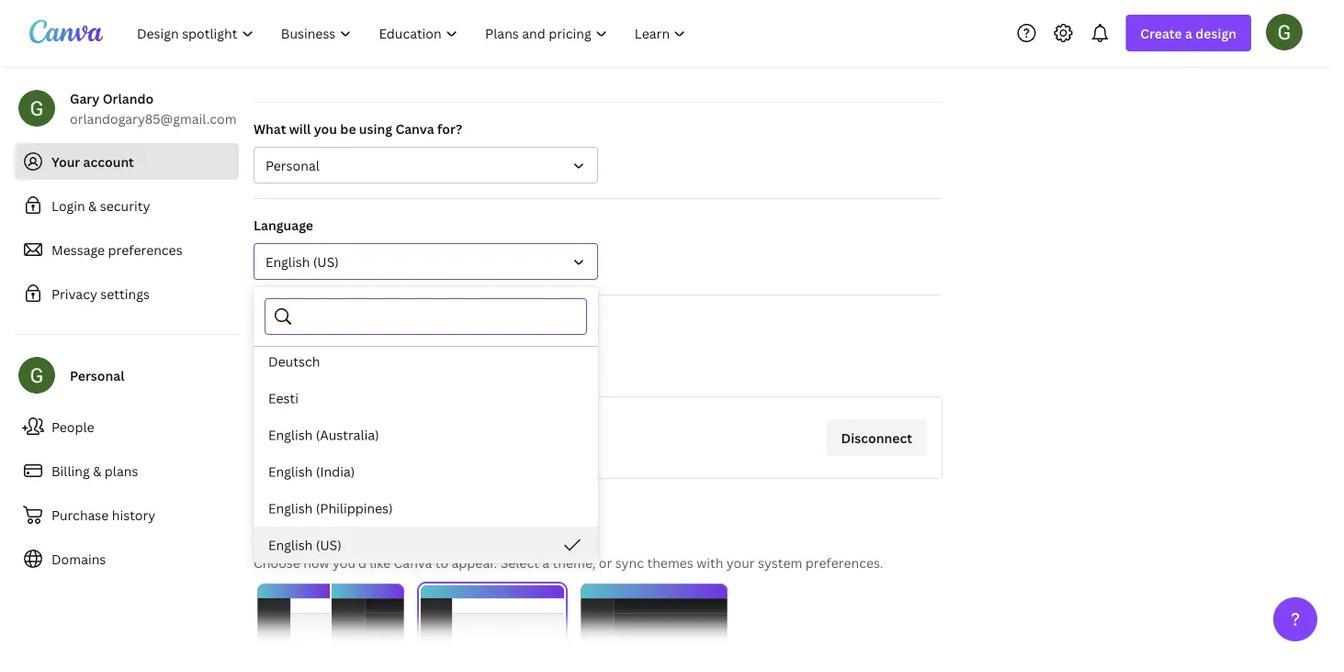 Task type: describe. For each thing, give the bounding box(es) containing it.
google
[[335, 421, 380, 439]]

orlandogary85@gmail.com
[[70, 110, 237, 127]]

english (philippines) button
[[254, 491, 598, 527]]

english (india) option
[[254, 454, 598, 491]]

english (australia) option
[[254, 417, 598, 454]]

to inside theme choose how you'd like canva to appear. select a theme, or sync themes with your system preferences.
[[435, 555, 449, 572]]

appear.
[[452, 555, 497, 572]]

english (india)
[[268, 464, 355, 481]]

domains
[[51, 551, 106, 568]]

login
[[51, 197, 85, 215]]

top level navigation element
[[125, 15, 701, 51]]

design
[[1196, 24, 1237, 42]]

(philippines)
[[316, 500, 393, 518]]

canva for what
[[395, 120, 434, 137]]

your account link
[[15, 143, 239, 180]]

using
[[359, 120, 392, 137]]

sync
[[615, 555, 644, 572]]

english (philippines)
[[268, 500, 393, 518]]

gary orlando image
[[1266, 14, 1303, 50]]

& for login
[[88, 197, 97, 215]]

preferences
[[108, 241, 183, 259]]

what will you be using canva for?
[[254, 120, 462, 137]]

preferences.
[[806, 555, 883, 572]]

english for english (india) button
[[268, 464, 313, 481]]

eesti button
[[254, 380, 598, 417]]

you for that
[[338, 363, 361, 381]]

english (australia) button
[[254, 417, 598, 454]]

connected
[[254, 313, 322, 330]]

eesti
[[268, 390, 299, 407]]

people
[[51, 419, 94, 436]]

services
[[254, 363, 306, 381]]

(us) inside english (us) button
[[316, 537, 342, 555]]

plans
[[105, 463, 138, 480]]

like
[[370, 555, 391, 572]]

your account
[[51, 153, 134, 170]]

disconnect button
[[827, 420, 927, 457]]

message preferences
[[51, 241, 183, 259]]

(india)
[[316, 464, 355, 481]]

deutsch option
[[254, 344, 598, 380]]

purchase history
[[51, 507, 156, 524]]

(australia)
[[316, 427, 379, 444]]

your
[[51, 153, 80, 170]]

privacy
[[51, 285, 97, 303]]

themes
[[647, 555, 693, 572]]

history
[[112, 507, 156, 524]]

login & security link
[[15, 187, 239, 224]]

security
[[100, 197, 150, 215]]

billing & plans
[[51, 463, 138, 480]]

gary orlando orlandogary85@gmail.com
[[70, 90, 237, 127]]

orlando
[[103, 90, 154, 107]]

disconnect
[[841, 430, 912, 447]]

for?
[[437, 120, 462, 137]]

deutsch
[[268, 353, 320, 371]]

accounts
[[365, 313, 422, 330]]

theme,
[[553, 555, 596, 572]]



Task type: locate. For each thing, give the bounding box(es) containing it.
0 horizontal spatial a
[[542, 555, 550, 572]]

to left log
[[389, 363, 402, 381]]

theme choose how you'd like canva to appear. select a theme, or sync themes with your system preferences.
[[254, 523, 883, 572]]

personal
[[266, 157, 320, 174], [70, 367, 124, 385]]

privacy settings link
[[15, 276, 239, 312]]

english (us) option
[[254, 527, 598, 564]]

create a design button
[[1126, 15, 1251, 51]]

billing & plans link
[[15, 453, 239, 490]]

be
[[340, 120, 356, 137]]

eesti option
[[254, 380, 598, 417]]

personal inside button
[[266, 157, 320, 174]]

1 vertical spatial &
[[93, 463, 101, 480]]

theme
[[254, 523, 309, 546]]

create a design
[[1141, 24, 1237, 42]]

to left appear.
[[435, 555, 449, 572]]

english (us) inside english (us) button
[[268, 537, 342, 555]]

english (us) down english (philippines)
[[268, 537, 342, 555]]

with
[[697, 555, 723, 572]]

that
[[309, 363, 335, 381]]

& inside login & security link
[[88, 197, 97, 215]]

english (india) button
[[254, 454, 598, 491]]

you left be
[[314, 120, 337, 137]]

english (philippines) option
[[254, 491, 598, 527]]

english (australia)
[[268, 427, 379, 444]]

0 vertical spatial personal
[[266, 157, 320, 174]]

english down english (philippines)
[[268, 537, 313, 555]]

canva right like
[[394, 555, 432, 572]]

or
[[599, 555, 612, 572]]

None search field
[[301, 300, 575, 334]]

account
[[83, 153, 134, 170]]

use
[[364, 363, 386, 381]]

you left use
[[338, 363, 361, 381]]

english for language: english (us) button
[[266, 253, 310, 271]]

english for 'english (australia)' button
[[268, 427, 313, 444]]

english (us) inside language: english (us) button
[[266, 253, 339, 271]]

1 vertical spatial personal
[[70, 367, 124, 385]]

a
[[1185, 24, 1193, 42], [542, 555, 550, 572]]

a inside "create a design" dropdown button
[[1185, 24, 1193, 42]]

canva inside theme choose how you'd like canva to appear. select a theme, or sync themes with your system preferences.
[[394, 555, 432, 572]]

connected social accounts
[[254, 313, 422, 330]]

(us)
[[313, 253, 339, 271], [316, 537, 342, 555]]

deutsch button
[[254, 344, 598, 380]]

& right login
[[88, 197, 97, 215]]

english for english (philippines) button
[[268, 500, 313, 518]]

message
[[51, 241, 105, 259]]

domains link
[[15, 541, 239, 578]]

canva for theme
[[394, 555, 432, 572]]

Language: English (US) button
[[254, 243, 598, 280]]

language
[[254, 216, 313, 234]]

choose
[[254, 555, 300, 572]]

english (us)
[[266, 253, 339, 271], [268, 537, 342, 555]]

english down language
[[266, 253, 310, 271]]

& left plans
[[93, 463, 101, 480]]

people link
[[15, 409, 239, 446]]

gary
[[70, 90, 100, 107]]

you
[[314, 120, 337, 137], [338, 363, 361, 381]]

&
[[88, 197, 97, 215], [93, 463, 101, 480]]

a right select
[[542, 555, 550, 572]]

how
[[303, 555, 329, 572]]

purchase
[[51, 507, 109, 524]]

you for will
[[314, 120, 337, 137]]

to
[[389, 363, 402, 381], [442, 363, 455, 381], [435, 555, 449, 572]]

1 horizontal spatial personal
[[266, 157, 320, 174]]

log
[[405, 363, 424, 381]]

message preferences link
[[15, 232, 239, 268]]

1 horizontal spatial a
[[1185, 24, 1193, 42]]

services that you use to log in to canva
[[254, 363, 496, 381]]

personal down will
[[266, 157, 320, 174]]

1 vertical spatial you
[[338, 363, 361, 381]]

1 vertical spatial a
[[542, 555, 550, 572]]

a inside theme choose how you'd like canva to appear. select a theme, or sync themes with your system preferences.
[[542, 555, 550, 572]]

canva
[[395, 120, 434, 137], [458, 363, 496, 381], [394, 555, 432, 572]]

0 vertical spatial &
[[88, 197, 97, 215]]

english up theme at left bottom
[[268, 500, 313, 518]]

english
[[266, 253, 310, 271], [268, 427, 313, 444], [268, 464, 313, 481], [268, 500, 313, 518], [268, 537, 313, 555]]

0 vertical spatial english (us)
[[266, 253, 339, 271]]

1 vertical spatial english (us)
[[268, 537, 342, 555]]

create
[[1141, 24, 1182, 42]]

0 vertical spatial a
[[1185, 24, 1193, 42]]

what
[[254, 120, 286, 137]]

your
[[727, 555, 755, 572]]

(us) down language
[[313, 253, 339, 271]]

will
[[289, 120, 311, 137]]

Personal button
[[254, 147, 598, 184]]

personal up people
[[70, 367, 124, 385]]

canva right in
[[458, 363, 496, 381]]

0 vertical spatial (us)
[[313, 253, 339, 271]]

in
[[427, 363, 438, 381]]

settings
[[100, 285, 150, 303]]

english (us) button
[[254, 527, 598, 564]]

login & security
[[51, 197, 150, 215]]

(us) inside language: english (us) button
[[313, 253, 339, 271]]

select
[[500, 555, 539, 572]]

english left (india)
[[268, 464, 313, 481]]

& inside billing & plans link
[[93, 463, 101, 480]]

social
[[326, 313, 362, 330]]

system
[[758, 555, 802, 572]]

billing
[[51, 463, 90, 480]]

you'd
[[333, 555, 367, 572]]

english down eesti
[[268, 427, 313, 444]]

(us) down english (philippines)
[[316, 537, 342, 555]]

2 vertical spatial canva
[[394, 555, 432, 572]]

privacy settings
[[51, 285, 150, 303]]

canva left for?
[[395, 120, 434, 137]]

a left design
[[1185, 24, 1193, 42]]

english (us) down language
[[266, 253, 339, 271]]

purchase history link
[[15, 497, 239, 534]]

& for billing
[[93, 463, 101, 480]]

0 vertical spatial you
[[314, 120, 337, 137]]

0 vertical spatial canva
[[395, 120, 434, 137]]

0 horizontal spatial personal
[[70, 367, 124, 385]]

1 vertical spatial (us)
[[316, 537, 342, 555]]

1 vertical spatial canva
[[458, 363, 496, 381]]

None button
[[257, 584, 404, 657], [419, 584, 566, 657], [581, 584, 728, 657], [257, 584, 404, 657], [419, 584, 566, 657], [581, 584, 728, 657]]

to right in
[[442, 363, 455, 381]]



Task type: vqa. For each thing, say whether or not it's contained in the screenshot.
Group associated with Flowchart Whiteboard
no



